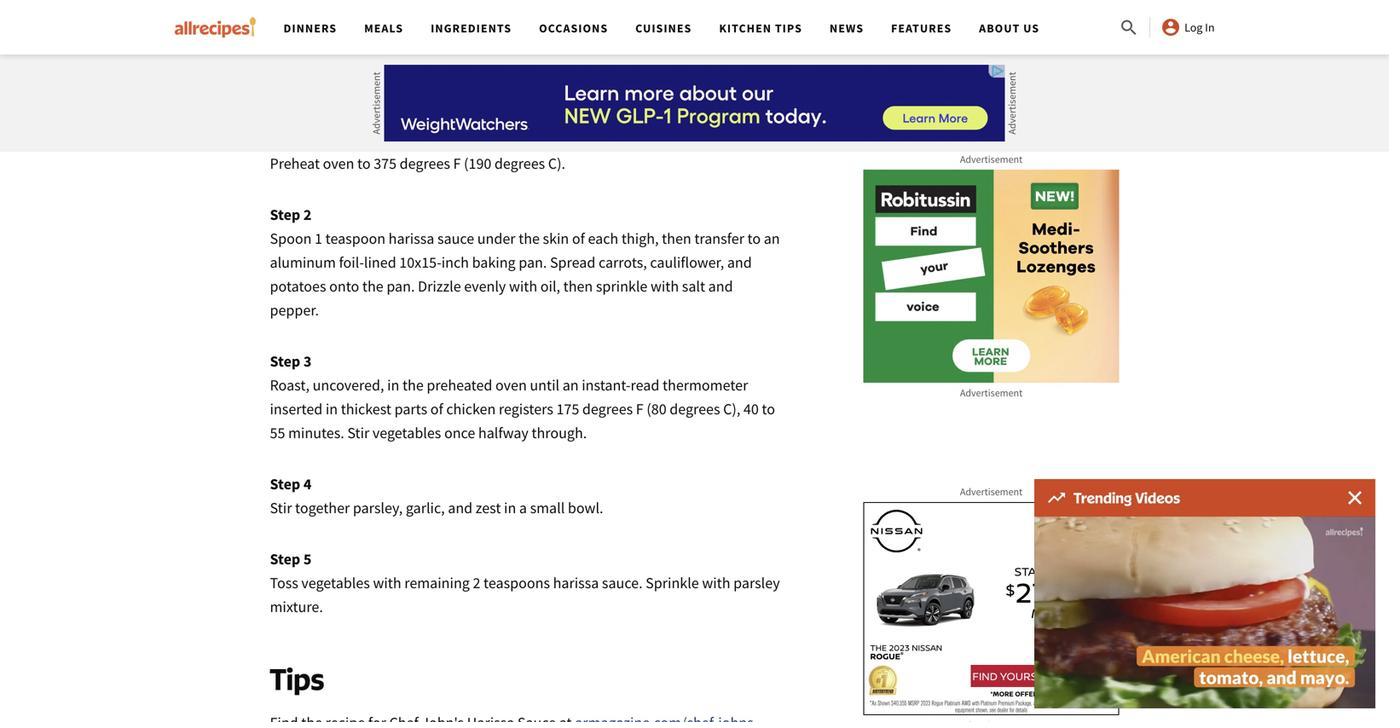Task type: locate. For each thing, give the bounding box(es) containing it.
then down spread
[[564, 277, 593, 296]]

stir together parsley, garlic, and zest in a small bowl.
[[270, 499, 604, 518]]

0 vertical spatial vegetables
[[373, 424, 441, 443]]

(190
[[464, 154, 492, 173]]

harissa inside toss vegetables with remaining 2 teaspoons harissa sauce. sprinkle with parsley mixture.
[[553, 574, 599, 593]]

1 horizontal spatial f
[[636, 400, 644, 419]]

the left skin
[[519, 229, 540, 249]]

drizzle
[[418, 277, 461, 296]]

0 horizontal spatial vegetables
[[302, 574, 370, 593]]

1 vertical spatial an
[[563, 376, 579, 395]]

1 horizontal spatial to
[[748, 229, 761, 249]]

of right parts
[[431, 400, 443, 419]]

1 vertical spatial to
[[748, 229, 761, 249]]

pan. down 10x15-
[[387, 277, 415, 296]]

aluminum
[[270, 253, 336, 272]]

vegetables
[[373, 424, 441, 443], [302, 574, 370, 593]]

1 vertical spatial vegetables
[[302, 574, 370, 593]]

vegetables inside toss vegetables with remaining 2 teaspoons harissa sauce. sprinkle with parsley mixture.
[[302, 574, 370, 593]]

0 vertical spatial an
[[764, 229, 780, 249]]

0 horizontal spatial harissa
[[389, 229, 435, 249]]

an inside roast, uncovered, in the preheated oven until an instant-read thermometer inserted in thickest parts of chicken registers 175 degrees f (80 degrees c), 40 to 55 minutes. stir vegetables once halfway through.
[[563, 376, 579, 395]]

thickest
[[341, 400, 392, 419]]

of inside roast, uncovered, in the preheated oven until an instant-read thermometer inserted in thickest parts of chicken registers 175 degrees f (80 degrees c), 40 to 55 minutes. stir vegetables once halfway through.
[[431, 400, 443, 419]]

0 horizontal spatial in
[[326, 400, 338, 419]]

skin
[[543, 229, 569, 249]]

small
[[530, 499, 565, 518]]

0 horizontal spatial stir
[[270, 499, 292, 518]]

1 horizontal spatial stir
[[348, 424, 370, 443]]

with left salt
[[651, 277, 679, 296]]

1 horizontal spatial oven
[[496, 376, 527, 395]]

an right the transfer
[[764, 229, 780, 249]]

then
[[662, 229, 692, 249], [564, 277, 593, 296]]

with left "remaining"
[[373, 574, 402, 593]]

1 horizontal spatial then
[[662, 229, 692, 249]]

log in link
[[1161, 17, 1215, 38]]

oven
[[323, 154, 354, 173], [496, 376, 527, 395]]

and right salt
[[709, 277, 733, 296]]

dinners link
[[284, 20, 337, 36]]

0 horizontal spatial of
[[431, 400, 443, 419]]

degrees right 375
[[400, 154, 450, 173]]

2 vertical spatial to
[[762, 400, 776, 419]]

tips right kitchen
[[776, 20, 803, 36]]

2 vertical spatial the
[[403, 376, 424, 395]]

preheat
[[270, 154, 320, 173]]

the
[[519, 229, 540, 249], [363, 277, 384, 296], [403, 376, 424, 395]]

tips down mixture.
[[270, 661, 324, 698]]

0 vertical spatial stir
[[348, 424, 370, 443]]

1 horizontal spatial of
[[572, 229, 585, 249]]

with left oil,
[[509, 277, 538, 296]]

oven up registers on the bottom left
[[496, 376, 527, 395]]

sprinkle
[[596, 277, 648, 296]]

spread
[[550, 253, 596, 272]]

each
[[588, 229, 619, 249]]

salt
[[682, 277, 706, 296]]

1 vertical spatial advertisement region
[[864, 170, 1120, 383]]

in left a
[[504, 499, 516, 518]]

1 horizontal spatial in
[[387, 376, 400, 395]]

55
[[270, 424, 285, 443]]

1 vertical spatial pan.
[[387, 277, 415, 296]]

navigation containing dinners
[[270, 0, 1120, 55]]

stir
[[348, 424, 370, 443], [270, 499, 292, 518]]

in
[[1206, 20, 1215, 35]]

1 vertical spatial harissa
[[553, 574, 599, 593]]

f left (190
[[454, 154, 461, 173]]

to left 375
[[358, 154, 371, 173]]

1 horizontal spatial the
[[403, 376, 424, 395]]

advertisement region
[[384, 65, 1006, 142], [864, 170, 1120, 383], [864, 503, 1120, 716]]

kitchen tips link
[[720, 20, 803, 36]]

0 vertical spatial to
[[358, 154, 371, 173]]

cauliflower,
[[650, 253, 725, 272]]

2 horizontal spatial to
[[762, 400, 776, 419]]

about us
[[980, 20, 1040, 36]]

and down the transfer
[[728, 253, 752, 272]]

0 vertical spatial pan.
[[519, 253, 547, 272]]

(80
[[647, 400, 667, 419]]

0 horizontal spatial tips
[[270, 661, 324, 698]]

kitchen
[[720, 20, 772, 36]]

vegetables up mixture.
[[302, 574, 370, 593]]

video player application
[[1035, 517, 1376, 709]]

stir left the together at the bottom of page
[[270, 499, 292, 518]]

0 horizontal spatial pan.
[[387, 277, 415, 296]]

cuisines
[[636, 20, 692, 36]]

close image
[[1349, 491, 1363, 505]]

0 vertical spatial of
[[572, 229, 585, 249]]

tips
[[776, 20, 803, 36], [270, 661, 324, 698]]

teaspoon
[[326, 229, 386, 249]]

f left (80
[[636, 400, 644, 419]]

preheat oven to 375 degrees f (190 degrees c).
[[270, 154, 566, 173]]

2
[[473, 574, 481, 593]]

meals link
[[364, 20, 404, 36]]

meals
[[364, 20, 404, 36]]

of
[[572, 229, 585, 249], [431, 400, 443, 419]]

navigation
[[270, 0, 1120, 55]]

0 horizontal spatial an
[[563, 376, 579, 395]]

roast,
[[270, 376, 310, 395]]

0 vertical spatial tips
[[776, 20, 803, 36]]

1 horizontal spatial vegetables
[[373, 424, 441, 443]]

pan. up oil,
[[519, 253, 547, 272]]

0 horizontal spatial the
[[363, 277, 384, 296]]

0 vertical spatial then
[[662, 229, 692, 249]]

in up minutes.
[[326, 400, 338, 419]]

an up 175
[[563, 376, 579, 395]]

home image
[[174, 17, 256, 38]]

evenly
[[464, 277, 506, 296]]

2 horizontal spatial in
[[504, 499, 516, 518]]

through.
[[532, 424, 587, 443]]

foil-
[[339, 253, 364, 272]]

1 horizontal spatial harissa
[[553, 574, 599, 593]]

in up parts
[[387, 376, 400, 395]]

harissa up 10x15-
[[389, 229, 435, 249]]

the up parts
[[403, 376, 424, 395]]

to right 40
[[762, 400, 776, 419]]

pan.
[[519, 253, 547, 272], [387, 277, 415, 296]]

1 vertical spatial stir
[[270, 499, 292, 518]]

spoon 1 teaspoon harissa sauce under the skin of each thigh, then transfer to an aluminum foil-lined 10x15-inch baking pan. spread carrots, cauliflower, and potatoes onto the pan. drizzle evenly with oil, then sprinkle with salt and pepper.
[[270, 229, 780, 320]]

f
[[454, 154, 461, 173], [636, 400, 644, 419]]

degrees
[[400, 154, 450, 173], [495, 154, 545, 173], [583, 400, 633, 419], [670, 400, 721, 419]]

2 horizontal spatial the
[[519, 229, 540, 249]]

1 horizontal spatial an
[[764, 229, 780, 249]]

harissa inside spoon 1 teaspoon harissa sauce under the skin of each thigh, then transfer to an aluminum foil-lined 10x15-inch baking pan. spread carrots, cauliflower, and potatoes onto the pan. drizzle evenly with oil, then sprinkle with salt and pepper.
[[389, 229, 435, 249]]

harissa
[[389, 229, 435, 249], [553, 574, 599, 593]]

vegetables down parts
[[373, 424, 441, 443]]

2 vertical spatial in
[[504, 499, 516, 518]]

1 vertical spatial of
[[431, 400, 443, 419]]

to right the transfer
[[748, 229, 761, 249]]

harissa left sauce.
[[553, 574, 599, 593]]

375
[[374, 154, 397, 173]]

an
[[764, 229, 780, 249], [563, 376, 579, 395]]

stir down the thickest
[[348, 424, 370, 443]]

in
[[387, 376, 400, 395], [326, 400, 338, 419], [504, 499, 516, 518]]

and left zest
[[448, 499, 473, 518]]

0 horizontal spatial oven
[[323, 154, 354, 173]]

1 vertical spatial oven
[[496, 376, 527, 395]]

1 vertical spatial f
[[636, 400, 644, 419]]

then up the cauliflower,
[[662, 229, 692, 249]]

the down lined
[[363, 277, 384, 296]]

with
[[509, 277, 538, 296], [651, 277, 679, 296], [373, 574, 402, 593], [703, 574, 731, 593]]

0 horizontal spatial f
[[454, 154, 461, 173]]

0 vertical spatial f
[[454, 154, 461, 173]]

trending
[[1074, 489, 1133, 507]]

of right skin
[[572, 229, 585, 249]]

0 vertical spatial harissa
[[389, 229, 435, 249]]

oven right preheat
[[323, 154, 354, 173]]

degrees left c).
[[495, 154, 545, 173]]

1 vertical spatial then
[[564, 277, 593, 296]]

together
[[295, 499, 350, 518]]



Task type: describe. For each thing, give the bounding box(es) containing it.
halfway
[[479, 424, 529, 443]]

with left parsley
[[703, 574, 731, 593]]

2 vertical spatial and
[[448, 499, 473, 518]]

1 vertical spatial in
[[326, 400, 338, 419]]

parts
[[395, 400, 428, 419]]

mixture.
[[270, 598, 323, 617]]

potatoes
[[270, 277, 326, 296]]

ingredients link
[[431, 20, 512, 36]]

thigh,
[[622, 229, 659, 249]]

videos
[[1136, 489, 1181, 507]]

40
[[744, 400, 759, 419]]

us
[[1024, 20, 1040, 36]]

preheated
[[427, 376, 493, 395]]

registers
[[499, 400, 554, 419]]

features link
[[892, 20, 952, 36]]

inch
[[442, 253, 469, 272]]

oil,
[[541, 277, 561, 296]]

a
[[520, 499, 527, 518]]

pepper.
[[270, 301, 319, 320]]

log
[[1185, 20, 1203, 35]]

roast, uncovered, in the preheated oven until an instant-read thermometer inserted in thickest parts of chicken registers 175 degrees f (80 degrees c), 40 to 55 minutes. stir vegetables once halfway through.
[[270, 376, 776, 443]]

features
[[892, 20, 952, 36]]

c).
[[548, 154, 566, 173]]

uncovered,
[[313, 376, 384, 395]]

search image
[[1120, 18, 1140, 38]]

0 horizontal spatial to
[[358, 154, 371, 173]]

account image
[[1161, 17, 1182, 38]]

occasions link
[[539, 20, 609, 36]]

carrots,
[[599, 253, 647, 272]]

kitchen tips
[[720, 20, 803, 36]]

lined
[[364, 253, 397, 272]]

cuisines link
[[636, 20, 692, 36]]

teaspoons
[[484, 574, 550, 593]]

trending image
[[1049, 493, 1066, 503]]

chicken
[[447, 400, 496, 419]]

sauce
[[438, 229, 475, 249]]

1 horizontal spatial pan.
[[519, 253, 547, 272]]

0 vertical spatial the
[[519, 229, 540, 249]]

minutes.
[[288, 424, 345, 443]]

0 horizontal spatial then
[[564, 277, 593, 296]]

0 vertical spatial oven
[[323, 154, 354, 173]]

degrees down instant-
[[583, 400, 633, 419]]

to inside spoon 1 teaspoon harissa sauce under the skin of each thigh, then transfer to an aluminum foil-lined 10x15-inch baking pan. spread carrots, cauliflower, and potatoes onto the pan. drizzle evenly with oil, then sprinkle with salt and pepper.
[[748, 229, 761, 249]]

trending videos
[[1074, 489, 1181, 507]]

garlic,
[[406, 499, 445, 518]]

until
[[530, 376, 560, 395]]

log in
[[1185, 20, 1215, 35]]

the inside roast, uncovered, in the preheated oven until an instant-read thermometer inserted in thickest parts of chicken registers 175 degrees f (80 degrees c), 40 to 55 minutes. stir vegetables once halfway through.
[[403, 376, 424, 395]]

0 vertical spatial and
[[728, 253, 752, 272]]

remaining
[[405, 574, 470, 593]]

baking
[[472, 253, 516, 272]]

degrees down the 'thermometer'
[[670, 400, 721, 419]]

sprinkle
[[646, 574, 699, 593]]

1 vertical spatial and
[[709, 277, 733, 296]]

inserted
[[270, 400, 323, 419]]

toss vegetables with remaining 2 teaspoons harissa sauce. sprinkle with parsley mixture.
[[270, 574, 780, 617]]

vegetables inside roast, uncovered, in the preheated oven until an instant-read thermometer inserted in thickest parts of chicken registers 175 degrees f (80 degrees c), 40 to 55 minutes. stir vegetables once halfway through.
[[373, 424, 441, 443]]

0 vertical spatial advertisement region
[[384, 65, 1006, 142]]

transfer
[[695, 229, 745, 249]]

ingredients
[[431, 20, 512, 36]]

under
[[478, 229, 516, 249]]

spoon
[[270, 229, 312, 249]]

stir inside roast, uncovered, in the preheated oven until an instant-read thermometer inserted in thickest parts of chicken registers 175 degrees f (80 degrees c), 40 to 55 minutes. stir vegetables once halfway through.
[[348, 424, 370, 443]]

once
[[445, 424, 476, 443]]

1
[[315, 229, 323, 249]]

1 vertical spatial tips
[[270, 661, 324, 698]]

oven inside roast, uncovered, in the preheated oven until an instant-read thermometer inserted in thickest parts of chicken registers 175 degrees f (80 degrees c), 40 to 55 minutes. stir vegetables once halfway through.
[[496, 376, 527, 395]]

read
[[631, 376, 660, 395]]

10x15-
[[400, 253, 442, 272]]

dinners
[[284, 20, 337, 36]]

onto
[[329, 277, 360, 296]]

parsley,
[[353, 499, 403, 518]]

2 vertical spatial advertisement region
[[864, 503, 1120, 716]]

of inside spoon 1 teaspoon harissa sauce under the skin of each thigh, then transfer to an aluminum foil-lined 10x15-inch baking pan. spread carrots, cauliflower, and potatoes onto the pan. drizzle evenly with oil, then sprinkle with salt and pepper.
[[572, 229, 585, 249]]

to inside roast, uncovered, in the preheated oven until an instant-read thermometer inserted in thickest parts of chicken registers 175 degrees f (80 degrees c), 40 to 55 minutes. stir vegetables once halfway through.
[[762, 400, 776, 419]]

f inside roast, uncovered, in the preheated oven until an instant-read thermometer inserted in thickest parts of chicken registers 175 degrees f (80 degrees c), 40 to 55 minutes. stir vegetables once halfway through.
[[636, 400, 644, 419]]

175
[[557, 400, 580, 419]]

zest
[[476, 499, 501, 518]]

about us link
[[980, 20, 1040, 36]]

1 vertical spatial the
[[363, 277, 384, 296]]

bowl.
[[568, 499, 604, 518]]

1 horizontal spatial tips
[[776, 20, 803, 36]]

directions
[[270, 64, 407, 100]]

occasions
[[539, 20, 609, 36]]

an inside spoon 1 teaspoon harissa sauce under the skin of each thigh, then transfer to an aluminum foil-lined 10x15-inch baking pan. spread carrots, cauliflower, and potatoes onto the pan. drizzle evenly with oil, then sprinkle with salt and pepper.
[[764, 229, 780, 249]]

0 vertical spatial in
[[387, 376, 400, 395]]

toss
[[270, 574, 298, 593]]

news link
[[830, 20, 864, 36]]

thermometer
[[663, 376, 749, 395]]

news
[[830, 20, 864, 36]]

sauce.
[[602, 574, 643, 593]]

instant-
[[582, 376, 631, 395]]

about
[[980, 20, 1021, 36]]

c),
[[724, 400, 741, 419]]

parsley
[[734, 574, 780, 593]]



Task type: vqa. For each thing, say whether or not it's contained in the screenshot.
bottom RECIPES
no



